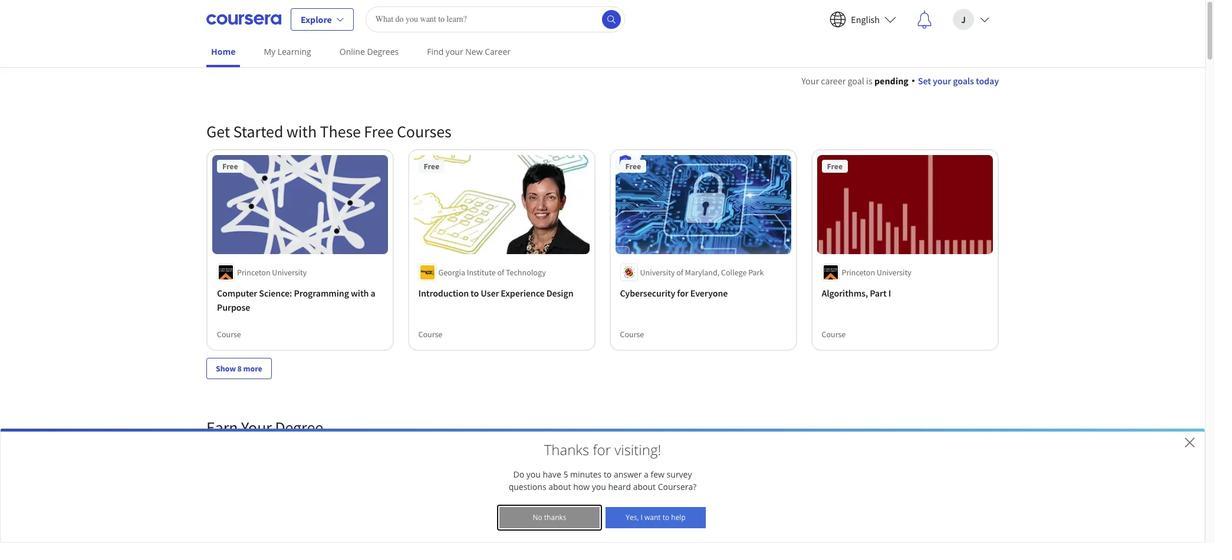 Task type: vqa. For each thing, say whether or not it's contained in the screenshot.
first list box
no



Task type: describe. For each thing, give the bounding box(es) containing it.
2 university from the left
[[641, 267, 675, 278]]

free for algorithms, part i
[[828, 161, 843, 172]]

coursera?
[[658, 481, 697, 493]]

0 vertical spatial your
[[802, 75, 819, 87]]

get
[[206, 121, 230, 142]]

college
[[722, 267, 747, 278]]

show 8 more button
[[206, 358, 272, 379]]

few
[[651, 469, 665, 480]]

georgia institute of technology
[[439, 267, 546, 278]]

1 vertical spatial your
[[241, 417, 272, 438]]

introduction to user experience design link
[[419, 286, 585, 300]]

yes,
[[626, 513, 639, 523]]

line chart image
[[826, 141, 840, 155]]

part
[[870, 287, 887, 299]]

✕ button
[[1185, 432, 1196, 452]]

computer
[[217, 287, 257, 299]]

institute
[[467, 267, 496, 278]]

online degrees link
[[335, 38, 404, 65]]

to inside do you have 5 minutes to answer a few survey questions about how you heard about coursera?
[[604, 469, 612, 480]]

goal
[[848, 75, 865, 87]]

how
[[573, 481, 590, 493]]

park
[[749, 267, 764, 278]]

with inside computer science: programming with a purpose
[[351, 287, 369, 299]]

show
[[216, 363, 236, 374]]

set your goals today
[[918, 75, 999, 87]]

minutes
[[570, 469, 602, 480]]

survey
[[667, 469, 692, 480]]

degree
[[275, 417, 323, 438]]

answer
[[614, 469, 642, 480]]

for for cybersecurity
[[678, 287, 689, 299]]

home link
[[206, 38, 240, 67]]

set
[[918, 75, 931, 87]]

home
[[211, 46, 236, 57]]

want
[[645, 513, 661, 523]]

experience
[[501, 287, 545, 299]]

2 of from the left
[[677, 267, 684, 278]]

my
[[264, 46, 276, 57]]

j
[[962, 13, 966, 25]]

have
[[543, 469, 561, 480]]

j button
[[944, 0, 999, 38]]

earn your degree
[[206, 417, 323, 438]]

your for set
[[933, 75, 952, 87]]

online degrees
[[340, 46, 399, 57]]

show 8 more
[[216, 363, 262, 374]]

maryland,
[[686, 267, 720, 278]]

new
[[466, 46, 483, 57]]

more
[[243, 363, 262, 374]]

english
[[851, 13, 880, 25]]

explore
[[301, 13, 332, 25]]

course for cybersecurity for everyone
[[621, 329, 645, 340]]

user
[[481, 287, 499, 299]]

yes, i want to help button
[[606, 507, 706, 529]]

your career goal is pending
[[802, 75, 909, 87]]

programming
[[294, 287, 349, 299]]

free for introduction to user experience design
[[424, 161, 440, 172]]

started
[[233, 121, 283, 142]]

princeton for computer
[[237, 267, 270, 278]]

computer science: programming with a purpose
[[217, 287, 376, 313]]

no
[[533, 513, 543, 523]]

goals
[[953, 75, 974, 87]]

georgia
[[439, 267, 466, 278]]

thanks
[[544, 513, 567, 523]]

introduction to user experience design
[[419, 287, 574, 299]]

thanks
[[544, 440, 589, 459]]

course for algorithms, part i
[[822, 329, 846, 340]]

university of maryland, college park
[[641, 267, 764, 278]]

earn your degree collection element
[[199, 398, 1006, 543]]

✕
[[1185, 432, 1196, 452]]

cybersecurity
[[621, 287, 676, 299]]

is
[[867, 75, 873, 87]]

a inside computer science: programming with a purpose
[[371, 287, 376, 299]]

heard
[[608, 481, 631, 493]]

get started with these free courses
[[206, 121, 452, 142]]



Task type: locate. For each thing, give the bounding box(es) containing it.
these
[[320, 121, 361, 142]]

0 horizontal spatial to
[[471, 287, 479, 299]]

today
[[976, 75, 999, 87]]

university for computer
[[272, 267, 307, 278]]

princeton university up part
[[842, 267, 912, 278]]

1 vertical spatial to
[[604, 469, 612, 480]]

1 course from the left
[[217, 329, 241, 340]]

to inside yes, i want to help button
[[663, 513, 670, 523]]

i right part
[[889, 287, 892, 299]]

to
[[471, 287, 479, 299], [604, 469, 612, 480], [663, 513, 670, 523]]

1 about from the left
[[549, 481, 571, 493]]

with right programming
[[351, 287, 369, 299]]

university up algorithms, part i link on the right
[[877, 267, 912, 278]]

you
[[527, 469, 541, 480], [592, 481, 606, 493]]

1 horizontal spatial your
[[802, 75, 819, 87]]

0 horizontal spatial your
[[241, 417, 272, 438]]

1 vertical spatial you
[[592, 481, 606, 493]]

help
[[671, 513, 686, 523]]

1 princeton university from the left
[[237, 267, 307, 278]]

1 vertical spatial for
[[593, 440, 611, 459]]

find your new career
[[427, 46, 511, 57]]

introduction
[[419, 287, 469, 299]]

i right yes,
[[641, 513, 643, 523]]

questions
[[509, 481, 547, 493]]

1 horizontal spatial your
[[933, 75, 952, 87]]

0 horizontal spatial i
[[641, 513, 643, 523]]

None search field
[[366, 6, 625, 32]]

princeton
[[237, 267, 270, 278], [842, 267, 876, 278]]

do you have 5 minutes to answer a few survey questions about how you heard about coursera?
[[509, 469, 697, 493]]

about down few
[[633, 481, 656, 493]]

find your new career link
[[422, 38, 516, 65]]

university
[[272, 267, 307, 278], [641, 267, 675, 278], [877, 267, 912, 278]]

online
[[340, 46, 365, 57]]

1 horizontal spatial to
[[604, 469, 612, 480]]

princeton up the 'computer'
[[237, 267, 270, 278]]

your right the set
[[933, 75, 952, 87]]

course down the cybersecurity
[[621, 329, 645, 340]]

a left few
[[644, 469, 649, 480]]

a
[[371, 287, 376, 299], [644, 469, 649, 480]]

university up science:
[[272, 267, 307, 278]]

course down algorithms,
[[822, 329, 846, 340]]

find
[[427, 46, 444, 57]]

algorithms, part i link
[[822, 286, 989, 300]]

8
[[237, 363, 242, 374]]

4 course from the left
[[822, 329, 846, 340]]

learning
[[278, 46, 311, 57]]

0 vertical spatial for
[[678, 287, 689, 299]]

course down introduction
[[419, 329, 443, 340]]

no thanks
[[533, 513, 567, 523]]

1 vertical spatial your
[[933, 75, 952, 87]]

1 princeton from the left
[[237, 267, 270, 278]]

2 vertical spatial to
[[663, 513, 670, 523]]

2 course from the left
[[419, 329, 443, 340]]

0 vertical spatial to
[[471, 287, 479, 299]]

for left everyone
[[678, 287, 689, 299]]

with left these on the left
[[287, 121, 317, 142]]

coursera image
[[206, 10, 281, 29]]

design
[[547, 287, 574, 299]]

princeton university
[[237, 267, 307, 278], [842, 267, 912, 278]]

main content
[[0, 60, 1206, 543]]

my learning link
[[259, 38, 316, 65]]

to left user
[[471, 287, 479, 299]]

about
[[549, 481, 571, 493], [633, 481, 656, 493]]

my learning
[[264, 46, 311, 57]]

princeton university up science:
[[237, 267, 307, 278]]

1 horizontal spatial university
[[641, 267, 675, 278]]

free for computer science: programming with a purpose
[[222, 161, 238, 172]]

What do you want to learn? text field
[[366, 6, 625, 32]]

3 university from the left
[[877, 267, 912, 278]]

0 horizontal spatial with
[[287, 121, 317, 142]]

1 horizontal spatial princeton
[[842, 267, 876, 278]]

course for computer science: programming with a purpose
[[217, 329, 241, 340]]

smile image
[[826, 183, 840, 198]]

1 horizontal spatial about
[[633, 481, 656, 493]]

0 vertical spatial you
[[527, 469, 541, 480]]

science:
[[259, 287, 292, 299]]

you up questions
[[527, 469, 541, 480]]

earn
[[206, 417, 238, 438]]

1 vertical spatial a
[[644, 469, 649, 480]]

0 horizontal spatial about
[[549, 481, 571, 493]]

course down purpose
[[217, 329, 241, 340]]

career
[[821, 75, 846, 87]]

1 horizontal spatial i
[[889, 287, 892, 299]]

0 horizontal spatial princeton university
[[237, 267, 307, 278]]

of right institute
[[498, 267, 505, 278]]

cybersecurity for everyone
[[621, 287, 728, 299]]

free for cybersecurity for everyone
[[626, 161, 642, 172]]

with
[[287, 121, 317, 142], [351, 287, 369, 299]]

cybersecurity for everyone link
[[621, 286, 787, 300]]

your inside dropdown button
[[933, 75, 952, 87]]

0 vertical spatial with
[[287, 121, 317, 142]]

algorithms,
[[822, 287, 869, 299]]

your right find
[[446, 46, 463, 57]]

course
[[217, 329, 241, 340], [419, 329, 443, 340], [621, 329, 645, 340], [822, 329, 846, 340]]

princeton university for part
[[842, 267, 912, 278]]

1 of from the left
[[498, 267, 505, 278]]

for
[[678, 287, 689, 299], [593, 440, 611, 459]]

2 horizontal spatial university
[[877, 267, 912, 278]]

repeat image
[[826, 162, 840, 176]]

1 horizontal spatial of
[[677, 267, 684, 278]]

technology
[[506, 267, 546, 278]]

0 horizontal spatial you
[[527, 469, 541, 480]]

2 about from the left
[[633, 481, 656, 493]]

0 horizontal spatial of
[[498, 267, 505, 278]]

university up the cybersecurity
[[641, 267, 675, 278]]

2 princeton from the left
[[842, 267, 876, 278]]

purpose
[[217, 301, 250, 313]]

1 vertical spatial with
[[351, 287, 369, 299]]

for inside cybersecurity for everyone 'link'
[[678, 287, 689, 299]]

of up cybersecurity for everyone
[[677, 267, 684, 278]]

0 vertical spatial your
[[446, 46, 463, 57]]

0 horizontal spatial a
[[371, 287, 376, 299]]

2 princeton university from the left
[[842, 267, 912, 278]]

for for thanks
[[593, 440, 611, 459]]

princeton up "algorithms, part i"
[[842, 267, 876, 278]]

degrees
[[367, 46, 399, 57]]

3 course from the left
[[621, 329, 645, 340]]

about down 5
[[549, 481, 571, 493]]

do
[[513, 469, 524, 480]]

english button
[[821, 0, 906, 38]]

your for find
[[446, 46, 463, 57]]

set your goals today button
[[912, 74, 999, 88]]

0 vertical spatial a
[[371, 287, 376, 299]]

1 horizontal spatial with
[[351, 287, 369, 299]]

algorithms, part i
[[822, 287, 892, 299]]

visiting!
[[615, 440, 661, 459]]

of
[[498, 267, 505, 278], [677, 267, 684, 278]]

for up 'minutes'
[[593, 440, 611, 459]]

a right programming
[[371, 287, 376, 299]]

your right "earn"
[[241, 417, 272, 438]]

princeton university for science:
[[237, 267, 307, 278]]

1 horizontal spatial princeton university
[[842, 267, 912, 278]]

1 horizontal spatial for
[[678, 287, 689, 299]]

0 horizontal spatial university
[[272, 267, 307, 278]]

0 horizontal spatial your
[[446, 46, 463, 57]]

university for algorithms,
[[877, 267, 912, 278]]

explore button
[[291, 8, 354, 30]]

your inside "link"
[[446, 46, 463, 57]]

0 horizontal spatial for
[[593, 440, 611, 459]]

to up heard
[[604, 469, 612, 480]]

main content containing get started with these free courses
[[0, 60, 1206, 543]]

princeton for algorithms,
[[842, 267, 876, 278]]

0 vertical spatial i
[[889, 287, 892, 299]]

2 horizontal spatial to
[[663, 513, 670, 523]]

course for introduction to user experience design
[[419, 329, 443, 340]]

no thanks button
[[500, 507, 600, 529]]

thanks for visiting!
[[544, 440, 661, 459]]

get started with these free courses collection element
[[199, 102, 1006, 398]]

to left help
[[663, 513, 670, 523]]

1 horizontal spatial you
[[592, 481, 606, 493]]

to inside introduction to user experience design link
[[471, 287, 479, 299]]

1 university from the left
[[272, 267, 307, 278]]

computer science: programming with a purpose link
[[217, 286, 383, 314]]

yes, i want to help
[[626, 513, 686, 523]]

i
[[889, 287, 892, 299], [641, 513, 643, 523]]

your left career
[[802, 75, 819, 87]]

your
[[802, 75, 819, 87], [241, 417, 272, 438]]

you right how at left
[[592, 481, 606, 493]]

everyone
[[691, 287, 728, 299]]

career
[[485, 46, 511, 57]]

i inside button
[[641, 513, 643, 523]]

pending
[[875, 75, 909, 87]]

1 horizontal spatial a
[[644, 469, 649, 480]]

free
[[364, 121, 394, 142], [222, 161, 238, 172], [424, 161, 440, 172], [626, 161, 642, 172], [828, 161, 843, 172]]

courses
[[397, 121, 452, 142]]

0 horizontal spatial princeton
[[237, 267, 270, 278]]

1 vertical spatial i
[[641, 513, 643, 523]]

5
[[564, 469, 568, 480]]

a inside do you have 5 minutes to answer a few survey questions about how you heard about coursera?
[[644, 469, 649, 480]]



